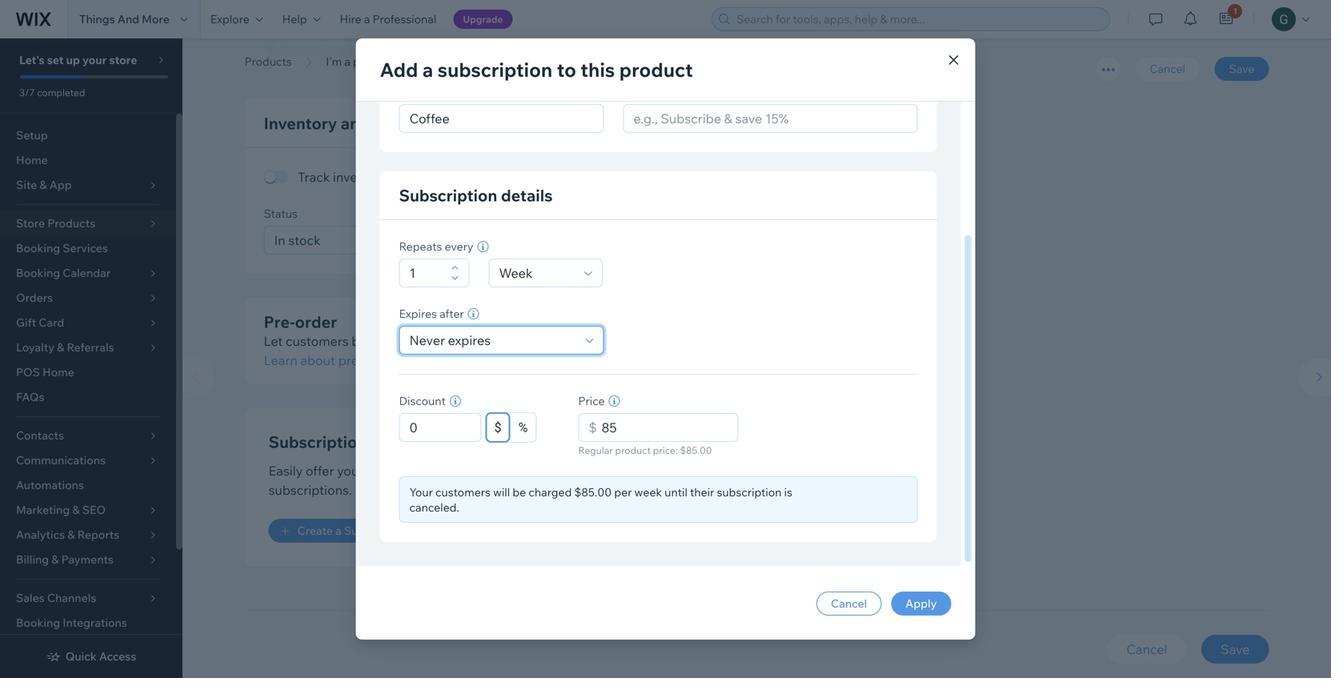 Task type: describe. For each thing, give the bounding box(es) containing it.
every
[[445, 239, 474, 253]]

subscription details
[[399, 185, 553, 205]]

store
[[109, 53, 137, 67]]

regular product price: $85.00
[[579, 444, 712, 456]]

your
[[410, 485, 433, 499]]

regular
[[579, 444, 613, 456]]

a for subscription
[[423, 58, 433, 82]]

hire
[[340, 12, 362, 26]]

price:
[[653, 444, 678, 456]]

week
[[635, 485, 662, 499]]

$ inside 'button'
[[494, 420, 502, 435]]

with
[[543, 463, 568, 479]]

create
[[297, 524, 333, 538]]

let's set up your store
[[19, 53, 137, 67]]

Search for tools, apps, help & more... field
[[732, 8, 1105, 30]]

1 vertical spatial select field
[[405, 327, 581, 354]]

this inside "pre-order let customers buy this product before it's released or when it's out of stock. learn about pre-order"
[[377, 333, 399, 349]]

or
[[568, 333, 580, 349]]

add a subscription to this product
[[380, 58, 693, 82]]

status
[[264, 207, 298, 221]]

automations link
[[0, 473, 176, 498]]

apply button
[[891, 592, 952, 616]]

automations
[[16, 478, 84, 492]]

hire a professional
[[340, 12, 437, 26]]

your inside the sidebar element
[[82, 53, 107, 67]]

customers inside "pre-order let customers buy this product before it's released or when it's out of stock. learn about pre-order"
[[286, 333, 349, 349]]

2 vertical spatial cancel button
[[1108, 635, 1187, 664]]

e.g., Subscribe & save 15% field
[[629, 105, 912, 132]]

will
[[493, 485, 510, 499]]

$ button
[[486, 413, 510, 442]]

form containing inventory and shipping
[[183, 0, 1332, 678]]

shipping
[[699, 207, 746, 221]]

on
[[423, 463, 439, 479]]

your customers will be charged $85.00 per week until their subscription is canceled.
[[410, 485, 793, 514]]

expires
[[399, 307, 437, 321]]

subscription inside your customers will be charged $85.00 per week until their subscription is canceled.
[[717, 485, 782, 499]]

shipping weight
[[699, 207, 784, 221]]

booking for booking services
[[16, 241, 60, 255]]

setup
[[16, 128, 48, 142]]

when
[[583, 333, 615, 349]]

3/7 completed
[[19, 86, 85, 98]]

inventory
[[333, 169, 389, 185]]

price
[[579, 394, 605, 408]]

services
[[63, 241, 108, 255]]

weight
[[748, 207, 784, 221]]

until
[[665, 485, 688, 499]]

help button
[[273, 0, 330, 38]]

pos home
[[16, 365, 74, 379]]

released
[[514, 333, 565, 349]]

add for add options
[[291, 36, 314, 51]]

details
[[501, 185, 553, 205]]

and
[[118, 12, 139, 26]]

of
[[661, 333, 673, 349]]

learn
[[264, 352, 298, 368]]

create a subscription
[[297, 524, 412, 538]]

quick access
[[65, 649, 136, 663]]

upgrade button
[[453, 10, 513, 29]]

booking services link
[[0, 236, 176, 261]]

to
[[557, 58, 576, 82]]

professional
[[373, 12, 437, 26]]

about
[[300, 352, 336, 368]]

subscriptions
[[269, 432, 375, 452]]

a for professional
[[364, 12, 370, 26]]

cancel for the topmost cancel button
[[1150, 62, 1186, 76]]

a inside easily offer your products on a recurring basis with subscriptions.
[[442, 463, 449, 479]]

track
[[298, 169, 330, 185]]

2 0 number field from the left
[[597, 414, 733, 441]]

0 vertical spatial $85.00
[[680, 444, 712, 456]]

options
[[317, 36, 362, 51]]

1 vertical spatial save button
[[1202, 635, 1270, 664]]

be
[[513, 485, 526, 499]]

faqs link
[[0, 385, 176, 410]]

booking for booking integrations
[[16, 616, 60, 630]]

%
[[519, 420, 528, 435]]

help
[[282, 12, 307, 26]]

let
[[264, 333, 283, 349]]

2 it's from the left
[[618, 333, 635, 349]]

first time_stores_subsciptions and reccuring orders_calender and box copy image
[[720, 448, 892, 528]]

1 vertical spatial cancel
[[831, 597, 867, 611]]

discount
[[399, 394, 446, 408]]

pre-
[[338, 352, 363, 368]]

set
[[47, 53, 64, 67]]

stock.
[[675, 333, 711, 349]]

pos home link
[[0, 360, 176, 385]]

booking integrations link
[[0, 611, 176, 636]]

up
[[66, 53, 80, 67]]

is
[[784, 485, 793, 499]]

easily offer your products on a recurring basis with subscriptions.
[[269, 463, 568, 498]]

things and more
[[79, 12, 170, 26]]

% button
[[511, 413, 536, 442]]

pre-
[[264, 312, 295, 332]]



Task type: vqa. For each thing, say whether or not it's contained in the screenshot.
Subscription Details
yes



Task type: locate. For each thing, give the bounding box(es) containing it.
customers
[[286, 333, 349, 349], [436, 485, 491, 499]]

0 vertical spatial subscription
[[438, 58, 553, 82]]

learn about pre-order link
[[264, 351, 395, 370]]

buy
[[352, 333, 374, 349]]

cancel
[[1150, 62, 1186, 76], [831, 597, 867, 611], [1127, 641, 1168, 657]]

save for bottommost save button
[[1221, 641, 1250, 657]]

subscription
[[399, 185, 498, 205], [344, 524, 412, 538]]

home down setup
[[16, 153, 48, 167]]

repeats
[[399, 239, 442, 253]]

this right buy
[[377, 333, 399, 349]]

faqs
[[16, 390, 44, 404]]

None text field
[[405, 259, 446, 287]]

i'm
[[326, 54, 342, 68]]

1 vertical spatial subscription
[[344, 524, 412, 538]]

cancel for bottom cancel button
[[1127, 641, 1168, 657]]

after
[[440, 307, 464, 321]]

select field up released
[[494, 259, 580, 287]]

0 vertical spatial cancel
[[1150, 62, 1186, 76]]

$ left %
[[494, 420, 502, 435]]

completed
[[37, 86, 85, 98]]

1 horizontal spatial this
[[581, 58, 615, 82]]

0 vertical spatial customers
[[286, 333, 349, 349]]

0 vertical spatial select field
[[494, 259, 580, 287]]

e.g., Coffee of the Month field
[[405, 105, 599, 132]]

1 button
[[1209, 0, 1244, 38]]

charged
[[529, 485, 572, 499]]

plus xs image
[[274, 39, 284, 49]]

products link
[[237, 54, 300, 70]]

your right offer
[[337, 463, 364, 479]]

this right the to
[[581, 58, 615, 82]]

2 booking from the top
[[16, 616, 60, 630]]

select field down after
[[405, 327, 581, 354]]

repeats every
[[399, 239, 474, 253]]

setup link
[[0, 123, 176, 148]]

a down professional
[[423, 58, 433, 82]]

your inside easily offer your products on a recurring basis with subscriptions.
[[337, 463, 364, 479]]

and
[[341, 113, 370, 133]]

0 horizontal spatial your
[[82, 53, 107, 67]]

1 vertical spatial your
[[337, 463, 364, 479]]

0 horizontal spatial order
[[295, 312, 337, 332]]

things
[[79, 12, 115, 26]]

0 horizontal spatial $
[[494, 420, 502, 435]]

apply
[[906, 597, 937, 611]]

integrations
[[63, 616, 127, 630]]

1 horizontal spatial 0 number field
[[597, 414, 733, 441]]

inventory
[[264, 113, 337, 133]]

a right create
[[335, 524, 342, 538]]

1 vertical spatial home
[[42, 365, 74, 379]]

basis
[[509, 463, 540, 479]]

booking left integrations
[[16, 616, 60, 630]]

subscription inside button
[[344, 524, 412, 538]]

None field
[[269, 227, 439, 254], [487, 227, 674, 254], [269, 227, 439, 254], [487, 227, 674, 254]]

0 vertical spatial save button
[[1215, 57, 1270, 81]]

0 vertical spatial this
[[581, 58, 615, 82]]

pos
[[16, 365, 40, 379]]

home link
[[0, 148, 176, 173]]

order up about
[[295, 312, 337, 332]]

a right on
[[442, 463, 449, 479]]

0 number field
[[405, 414, 476, 441], [597, 414, 733, 441]]

product inside "pre-order let customers buy this product before it's released or when it's out of stock. learn about pre-order"
[[402, 333, 449, 349]]

add for add a subscription to this product
[[380, 58, 418, 82]]

$85.00
[[680, 444, 712, 456], [575, 485, 612, 499]]

1 vertical spatial this
[[377, 333, 399, 349]]

1 horizontal spatial order
[[363, 352, 395, 368]]

explore
[[210, 12, 250, 26]]

1 horizontal spatial add
[[380, 58, 418, 82]]

this
[[581, 58, 615, 82], [377, 333, 399, 349]]

2 vertical spatial cancel
[[1127, 641, 1168, 657]]

save for top save button
[[1230, 62, 1255, 76]]

out
[[638, 333, 658, 349]]

before
[[452, 333, 491, 349]]

home right pos
[[42, 365, 74, 379]]

subscription up e.g., coffee of the month field
[[438, 58, 553, 82]]

0 vertical spatial save
[[1230, 62, 1255, 76]]

0 horizontal spatial 0 number field
[[405, 414, 476, 441]]

0 horizontal spatial it's
[[494, 333, 511, 349]]

inventory and shipping
[[264, 113, 440, 133]]

create a subscription button
[[269, 519, 426, 543]]

add options button
[[264, 31, 376, 56]]

$85.00 left per
[[575, 485, 612, 499]]

it's
[[494, 333, 511, 349], [618, 333, 635, 349]]

0 vertical spatial home
[[16, 153, 48, 167]]

save button
[[1215, 57, 1270, 81], [1202, 635, 1270, 664]]

0 vertical spatial cancel button
[[1136, 57, 1200, 81]]

1 vertical spatial customers
[[436, 485, 491, 499]]

add
[[291, 36, 314, 51], [380, 58, 418, 82]]

a for subscription
[[335, 524, 342, 538]]

1 vertical spatial add
[[380, 58, 418, 82]]

more
[[142, 12, 170, 26]]

their
[[690, 485, 715, 499]]

1 horizontal spatial it's
[[618, 333, 635, 349]]

0 vertical spatial add
[[291, 36, 314, 51]]

1 vertical spatial order
[[363, 352, 395, 368]]

customers up about
[[286, 333, 349, 349]]

2 $ from the left
[[494, 420, 502, 435]]

offer
[[306, 463, 334, 479]]

0 number field up 'price:' on the bottom of page
[[597, 414, 733, 441]]

0 number field down discount
[[405, 414, 476, 441]]

let's
[[19, 53, 44, 67]]

1 $ from the left
[[589, 420, 597, 436]]

0 vertical spatial order
[[295, 312, 337, 332]]

1 vertical spatial save
[[1221, 641, 1250, 657]]

1 0 number field from the left
[[405, 414, 476, 441]]

save
[[1230, 62, 1255, 76], [1221, 641, 1250, 657]]

1 booking from the top
[[16, 241, 60, 255]]

1 horizontal spatial your
[[337, 463, 364, 479]]

subscription down 'your'
[[344, 524, 412, 538]]

a inside button
[[335, 524, 342, 538]]

add down professional
[[380, 58, 418, 82]]

order down buy
[[363, 352, 395, 368]]

0 horizontal spatial customers
[[286, 333, 349, 349]]

customers down recurring on the left of page
[[436, 485, 491, 499]]

add options
[[291, 36, 362, 51]]

it's left out
[[618, 333, 635, 349]]

0 vertical spatial subscription
[[399, 185, 498, 205]]

0 vertical spatial booking
[[16, 241, 60, 255]]

hire a professional link
[[330, 0, 446, 38]]

easily
[[269, 463, 303, 479]]

form
[[183, 0, 1332, 678]]

sidebar element
[[0, 38, 183, 678]]

1 horizontal spatial customers
[[436, 485, 491, 499]]

0 horizontal spatial this
[[377, 333, 399, 349]]

0 horizontal spatial subscription
[[438, 58, 553, 82]]

customers inside your customers will be charged $85.00 per week until their subscription is canceled.
[[436, 485, 491, 499]]

booking integrations
[[16, 616, 127, 630]]

product
[[353, 54, 395, 68], [620, 58, 693, 82], [402, 333, 449, 349], [615, 444, 651, 456]]

a right hire
[[364, 12, 370, 26]]

subscription
[[438, 58, 553, 82], [717, 485, 782, 499]]

track inventory
[[298, 169, 389, 185]]

0 vertical spatial your
[[82, 53, 107, 67]]

products
[[245, 54, 292, 68]]

subscription up sku
[[399, 185, 498, 205]]

cancel button
[[1136, 57, 1200, 81], [817, 592, 882, 616], [1108, 635, 1187, 664]]

1 vertical spatial booking
[[16, 616, 60, 630]]

your right up on the left top
[[82, 53, 107, 67]]

$85.00 inside your customers will be charged $85.00 per week until their subscription is canceled.
[[575, 485, 612, 499]]

access
[[99, 649, 136, 663]]

it's right the before
[[494, 333, 511, 349]]

0 horizontal spatial $85.00
[[575, 485, 612, 499]]

$85.00 right 'price:' on the bottom of page
[[680, 444, 712, 456]]

quick
[[65, 649, 97, 663]]

shipping
[[373, 113, 440, 133]]

1 vertical spatial cancel button
[[817, 592, 882, 616]]

canceled.
[[410, 500, 459, 514]]

quick access button
[[46, 649, 136, 664]]

order
[[295, 312, 337, 332], [363, 352, 395, 368]]

1 horizontal spatial $85.00
[[680, 444, 712, 456]]

a for product
[[344, 54, 351, 68]]

Select field
[[494, 259, 580, 287], [405, 327, 581, 354]]

add right plus xs image
[[291, 36, 314, 51]]

1 vertical spatial $85.00
[[575, 485, 612, 499]]

a right i'm
[[344, 54, 351, 68]]

sku
[[481, 207, 504, 221]]

1
[[1234, 6, 1238, 16]]

add inside add options button
[[291, 36, 314, 51]]

your
[[82, 53, 107, 67], [337, 463, 364, 479]]

1 horizontal spatial $
[[589, 420, 597, 436]]

subscription left is on the right bottom
[[717, 485, 782, 499]]

$ up regular
[[589, 420, 597, 436]]

0 horizontal spatial add
[[291, 36, 314, 51]]

i'm a product
[[326, 54, 395, 68]]

1 horizontal spatial subscription
[[717, 485, 782, 499]]

1 vertical spatial subscription
[[717, 485, 782, 499]]

booking left services
[[16, 241, 60, 255]]

pre-order let customers buy this product before it's released or when it's out of stock. learn about pre-order
[[264, 312, 711, 368]]

upgrade
[[463, 13, 503, 25]]

3/7
[[19, 86, 35, 98]]

1 it's from the left
[[494, 333, 511, 349]]

expires after
[[399, 307, 464, 321]]

subscriptions.
[[269, 482, 352, 498]]



